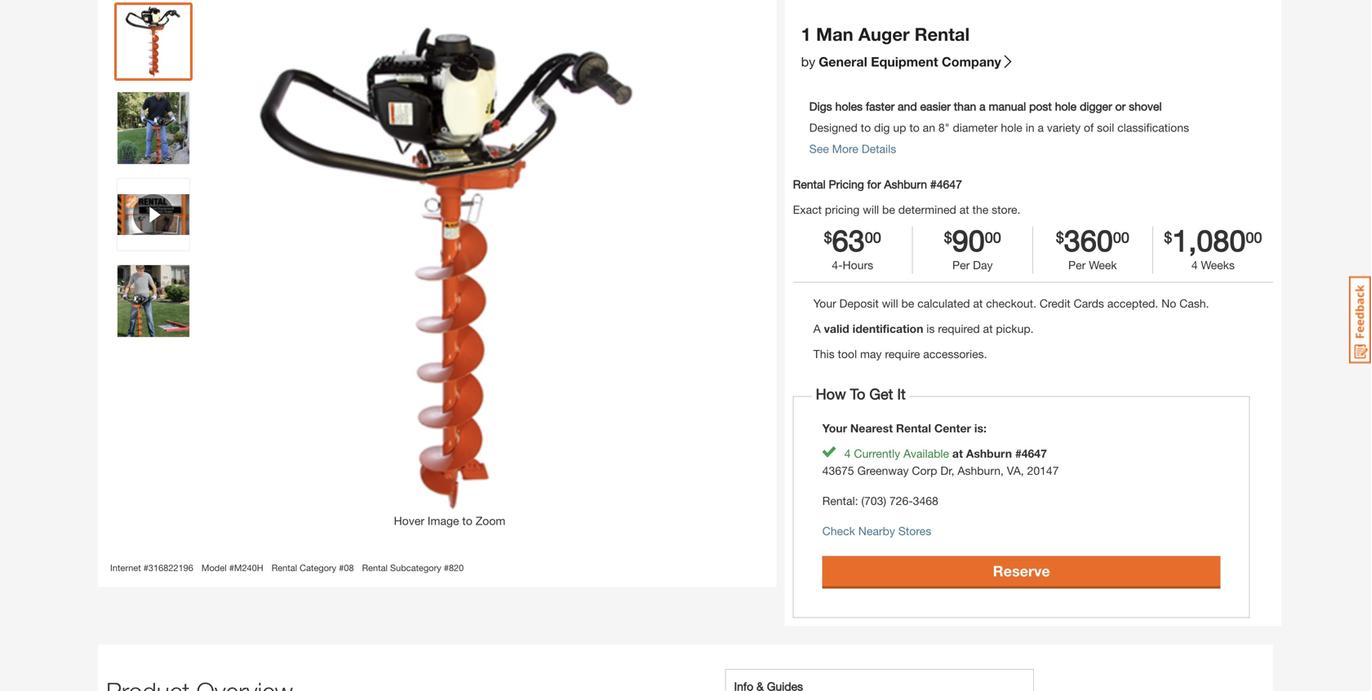 Task type: locate. For each thing, give the bounding box(es) containing it.
your
[[814, 297, 837, 310], [823, 422, 848, 435]]

by
[[802, 54, 816, 69]]

2 $ from the left
[[945, 229, 953, 246]]

00 for 63
[[865, 229, 882, 246]]

it
[[898, 386, 906, 403]]

1,080 dollars and 00 cents element containing $
[[1165, 227, 1173, 255]]

4 00 from the left
[[1247, 229, 1263, 246]]

rental:
[[823, 495, 859, 508]]

360 dollars and 00 cents element
[[1034, 223, 1153, 258], [1065, 223, 1114, 258], [1057, 227, 1065, 255], [1114, 227, 1130, 255]]

4 left weeks
[[1192, 259, 1199, 272]]

your down how
[[823, 422, 848, 435]]

00 inside $ 360 00
[[1114, 229, 1130, 246]]

2 per from the left
[[1069, 259, 1086, 272]]

1 vertical spatial 4647
[[1022, 447, 1048, 461]]

2 vertical spatial ashburn
[[958, 464, 1001, 478]]

1 horizontal spatial hole
[[1056, 100, 1077, 113]]

exact
[[793, 203, 822, 216]]

calculated
[[918, 297, 971, 310]]

1 horizontal spatial will
[[883, 297, 899, 310]]

, left va
[[1001, 464, 1004, 478]]

feedback link image
[[1350, 276, 1372, 364]]

0 vertical spatial be
[[883, 203, 896, 216]]

ashburn down is:
[[967, 447, 1013, 461]]

90 dollars and 00 cents element containing 00
[[986, 227, 1002, 255]]

rental up company
[[915, 23, 970, 45]]

at down center
[[953, 447, 964, 461]]

00 inside $ 90 00
[[986, 229, 1002, 246]]

shovel
[[1130, 100, 1163, 113]]

rental
[[915, 23, 970, 45], [793, 178, 826, 191], [897, 422, 932, 435], [272, 563, 297, 574], [362, 563, 388, 574]]

up
[[894, 121, 907, 134]]

00 inside $ 1,080 00
[[1247, 229, 1263, 246]]

be up a valid identification is required at pickup.
[[902, 297, 915, 310]]

manual
[[989, 100, 1027, 113]]

4647 up determined
[[937, 178, 963, 191]]

2 horizontal spatial ,
[[1021, 464, 1025, 478]]

details
[[862, 142, 897, 156]]

# up va
[[1016, 447, 1022, 461]]

to left dig
[[861, 121, 871, 134]]

2 00 from the left
[[986, 229, 1002, 246]]

per for 90
[[953, 259, 970, 272]]

1 vertical spatial be
[[902, 297, 915, 310]]

to left an
[[910, 121, 920, 134]]

be
[[883, 203, 896, 216], [902, 297, 915, 310]]

1 horizontal spatial 4647
[[1022, 447, 1048, 461]]

require
[[885, 348, 921, 361]]

360 dollars and 00 cents element containing 00
[[1114, 227, 1130, 255]]

may
[[861, 348, 882, 361]]

1 vertical spatial hole
[[1001, 121, 1023, 134]]

than
[[954, 100, 977, 113]]

your up a
[[814, 297, 837, 310]]

hole up variety
[[1056, 100, 1077, 113]]

316822196
[[149, 563, 193, 574]]

internet
[[110, 563, 141, 574]]

0 vertical spatial a
[[980, 100, 986, 113]]

$ inside $ 1,080 00
[[1165, 229, 1173, 246]]

hours
[[843, 259, 874, 272]]

no
[[1162, 297, 1177, 310]]

or
[[1116, 100, 1126, 113]]

va
[[1008, 464, 1021, 478]]

0 horizontal spatial hole
[[1001, 121, 1023, 134]]

this tool may require accessories.
[[814, 348, 988, 361]]

per left day
[[953, 259, 970, 272]]

4 up 43675
[[845, 447, 851, 461]]

0 vertical spatial will
[[863, 203, 880, 216]]

3468
[[914, 495, 939, 508]]

rental left category
[[272, 563, 297, 574]]

digs
[[810, 100, 833, 113]]

pricing
[[829, 178, 865, 191]]

0 horizontal spatial 4647
[[937, 178, 963, 191]]

cash.
[[1180, 297, 1210, 310]]

to
[[851, 386, 866, 403]]

ashburn right dr
[[958, 464, 1001, 478]]

3 00 from the left
[[1114, 229, 1130, 246]]

1 horizontal spatial ,
[[1001, 464, 1004, 478]]

at
[[960, 203, 970, 216], [974, 297, 984, 310], [984, 322, 993, 336], [953, 447, 964, 461]]

4 for currently
[[845, 447, 851, 461]]

4647
[[937, 178, 963, 191], [1022, 447, 1048, 461]]

equipment
[[871, 54, 939, 69]]

determined
[[899, 203, 957, 216]]

00 for 1,080
[[1247, 229, 1263, 246]]

1 per from the left
[[953, 259, 970, 272]]

at left the
[[960, 203, 970, 216]]

4 currently available at ashburn # 4647 43675 greenway corp dr , ashburn , va , 20147
[[823, 447, 1060, 478]]

general equipment company
[[819, 54, 1002, 69]]

1 horizontal spatial a
[[1038, 121, 1044, 134]]

rental up the available
[[897, 422, 932, 435]]

00 inside $ 63 00
[[865, 229, 882, 246]]

1 vertical spatial will
[[883, 297, 899, 310]]

1 horizontal spatial be
[[902, 297, 915, 310]]

, right corp
[[952, 464, 955, 478]]

90
[[953, 223, 986, 258]]

1 vertical spatial 4
[[845, 447, 851, 461]]

at left pickup. on the top right of the page
[[984, 322, 993, 336]]

4-hours
[[832, 259, 874, 272]]

check nearby stores
[[823, 525, 932, 538]]

will down for
[[863, 203, 880, 216]]

at up required
[[974, 297, 984, 310]]

1 horizontal spatial per
[[1069, 259, 1086, 272]]

90 dollars and 00 cents element
[[914, 223, 1033, 258], [953, 223, 986, 258], [945, 227, 953, 255], [986, 227, 1002, 255]]

0 vertical spatial 4
[[1192, 259, 1199, 272]]

holes
[[836, 100, 863, 113]]

$ 360 00
[[1057, 223, 1130, 258]]

0 horizontal spatial a
[[980, 100, 986, 113]]

reserve
[[994, 563, 1051, 580]]

1 vertical spatial your
[[823, 422, 848, 435]]

image
[[428, 514, 459, 528]]

general
[[819, 54, 868, 69]]

00
[[865, 229, 882, 246], [986, 229, 1002, 246], [1114, 229, 1130, 246], [1247, 229, 1263, 246]]

hole left in
[[1001, 121, 1023, 134]]

4 for weeks
[[1192, 259, 1199, 272]]

will for pricing
[[863, 203, 880, 216]]

0 horizontal spatial will
[[863, 203, 880, 216]]

lg digging generalequipment auger1man large 02 a.1 image
[[118, 92, 189, 164]]

4 inside 4 currently available at ashburn # 4647 43675 greenway corp dr , ashburn , va , 20147
[[845, 447, 851, 461]]

per left the week
[[1069, 259, 1086, 272]]

$
[[825, 229, 833, 246], [945, 229, 953, 246], [1057, 229, 1065, 246], [1165, 229, 1173, 246]]

corp
[[912, 464, 938, 478]]

be down rental pricing for ashburn # 4647
[[883, 203, 896, 216]]

to left zoom
[[463, 514, 473, 528]]

1,080 dollars and 00 cents element
[[1154, 223, 1274, 258], [1173, 223, 1247, 258], [1165, 227, 1173, 255], [1247, 227, 1263, 255]]

360
[[1065, 223, 1114, 258]]

0 vertical spatial 4647
[[937, 178, 963, 191]]

#
[[931, 178, 937, 191], [1016, 447, 1022, 461], [144, 563, 149, 574], [229, 563, 234, 574], [339, 563, 344, 574], [444, 563, 449, 574]]

0 vertical spatial hole
[[1056, 100, 1077, 113]]

1 00 from the left
[[865, 229, 882, 246]]

deposit
[[840, 297, 879, 310]]

lg digging generalequipment auger1man large 01 a.0 image
[[118, 6, 189, 78]]

model
[[202, 563, 227, 574]]

1 horizontal spatial 4
[[1192, 259, 1199, 272]]

$ inside $ 360 00
[[1057, 229, 1065, 246]]

0 horizontal spatial be
[[883, 203, 896, 216]]

3 $ from the left
[[1057, 229, 1065, 246]]

to
[[861, 121, 871, 134], [910, 121, 920, 134], [463, 514, 473, 528]]

check
[[823, 525, 856, 538]]

1 man auger rental
[[802, 23, 970, 45]]

$ for 360
[[1057, 229, 1065, 246]]

a valid identification is required at pickup.
[[814, 322, 1034, 336]]

0 vertical spatial your
[[814, 297, 837, 310]]

exact pricing will be determined at the store.
[[793, 203, 1021, 216]]

will
[[863, 203, 880, 216], [883, 297, 899, 310]]

reserve button
[[823, 557, 1221, 587]]

will up identification
[[883, 297, 899, 310]]

0 horizontal spatial ,
[[952, 464, 955, 478]]

$ for 90
[[945, 229, 953, 246]]

0 horizontal spatial per
[[953, 259, 970, 272]]

at inside 4 currently available at ashburn # 4647 43675 greenway corp dr , ashburn , va , 20147
[[953, 447, 964, 461]]

diameter
[[953, 121, 998, 134]]

per for 360
[[1069, 259, 1086, 272]]

1 $ from the left
[[825, 229, 833, 246]]

4647 up '20147'
[[1022, 447, 1048, 461]]

hover
[[394, 514, 425, 528]]

63 dollars and 00 cents element
[[793, 223, 913, 258], [833, 223, 865, 258], [825, 227, 833, 255], [865, 227, 882, 255]]

a right in
[[1038, 121, 1044, 134]]

at for required
[[984, 322, 993, 336]]

an
[[923, 121, 936, 134]]

63
[[833, 223, 865, 258]]

, left '20147'
[[1021, 464, 1025, 478]]

a right than
[[980, 100, 986, 113]]

0 horizontal spatial 4
[[845, 447, 851, 461]]

rental pricing for ashburn # 4647
[[793, 178, 963, 191]]

$ inside $ 90 00
[[945, 229, 953, 246]]

$ inside $ 63 00
[[825, 229, 833, 246]]

rental: (703) 726-3468
[[823, 495, 939, 508]]

ashburn up exact pricing will be determined at the store.
[[885, 178, 928, 191]]

0 horizontal spatial to
[[463, 514, 473, 528]]

hover image to zoom
[[394, 514, 506, 528]]

digs holes faster and easier than a manual post hole digger or shovel designed to dig up to an 8" diameter hole in a variety of soil classiﬁcations see more details
[[810, 100, 1190, 156]]

4 $ from the left
[[1165, 229, 1173, 246]]



Task type: describe. For each thing, give the bounding box(es) containing it.
the
[[973, 203, 989, 216]]

greenway
[[858, 464, 909, 478]]

your for your deposit will be calculated at checkout. credit cards accepted. no cash.
[[814, 297, 837, 310]]

is:
[[975, 422, 987, 435]]

man
[[817, 23, 854, 45]]

and
[[898, 100, 918, 113]]

tool
[[838, 348, 858, 361]]

at for determined
[[960, 203, 970, 216]]

accessories.
[[924, 348, 988, 361]]

2 horizontal spatial to
[[910, 121, 920, 134]]

currently
[[854, 447, 901, 461]]

# inside 4 currently available at ashburn # 4647 43675 greenway corp dr , ashburn , va , 20147
[[1016, 447, 1022, 461]]

rental right 08
[[362, 563, 388, 574]]

get
[[870, 386, 894, 403]]

1,080 dollars and 00 cents element containing 00
[[1247, 227, 1263, 255]]

required
[[939, 322, 981, 336]]

726-
[[890, 495, 914, 508]]

category
[[300, 563, 337, 574]]

how
[[816, 386, 847, 403]]

$ for 63
[[825, 229, 833, 246]]

# right model
[[229, 563, 234, 574]]

store.
[[992, 203, 1021, 216]]

$ 90 00
[[945, 223, 1002, 258]]

be for determined
[[883, 203, 896, 216]]

auger
[[859, 23, 910, 45]]

week
[[1090, 259, 1118, 272]]

# right category
[[339, 563, 344, 574]]

2 , from the left
[[1001, 464, 1004, 478]]

company
[[942, 54, 1002, 69]]

variety
[[1048, 121, 1081, 134]]

faster
[[866, 100, 895, 113]]

pricing
[[825, 203, 860, 216]]

weeks
[[1202, 259, 1236, 272]]

20147
[[1028, 464, 1060, 478]]

your deposit will be calculated at checkout. credit cards accepted. no cash.
[[814, 297, 1210, 310]]

$ for 1,080
[[1165, 229, 1173, 246]]

subcategory
[[390, 563, 442, 574]]

at for calculated
[[974, 297, 984, 310]]

internet # 316822196 model # m240h rental category # 08 rental subcategory # 820
[[110, 563, 464, 574]]

1 , from the left
[[952, 464, 955, 478]]

1
[[802, 23, 812, 45]]

zoom
[[476, 514, 506, 528]]

more
[[833, 142, 859, 156]]

$ 63 00
[[825, 223, 882, 258]]

your for your nearest rental center is:
[[823, 422, 848, 435]]

63 dollars and 00 cents element containing 00
[[865, 227, 882, 255]]

nearby
[[859, 525, 896, 538]]

easier
[[921, 100, 951, 113]]

nearest
[[851, 422, 893, 435]]

in
[[1026, 121, 1035, 134]]

8"
[[939, 121, 950, 134]]

1 horizontal spatial to
[[861, 121, 871, 134]]

this
[[814, 348, 835, 361]]

43675
[[823, 464, 855, 478]]

pickup.
[[997, 322, 1034, 336]]

per week
[[1069, 259, 1118, 272]]

a
[[814, 322, 821, 336]]

90 dollars and 00 cents element containing $
[[945, 227, 953, 255]]

4647 inside 4 currently available at ashburn # 4647 43675 greenway corp dr , ashburn , va , 20147
[[1022, 447, 1048, 461]]

360 dollars and 00 cents element containing $
[[1057, 227, 1065, 255]]

dig
[[875, 121, 891, 134]]

center
[[935, 422, 972, 435]]

# up determined
[[931, 178, 937, 191]]

your nearest rental center is:
[[823, 422, 987, 435]]

digger
[[1080, 100, 1113, 113]]

4-
[[832, 259, 843, 272]]

00 for 360
[[1114, 229, 1130, 246]]

designed
[[810, 121, 858, 134]]

63 dollars and 00 cents element containing $
[[825, 227, 833, 255]]

soil
[[1098, 121, 1115, 134]]

m240h
[[234, 563, 264, 574]]

1,080
[[1173, 223, 1247, 258]]

will for deposit
[[883, 297, 899, 310]]

hover image to zoom link
[[205, 23, 695, 530]]

be for calculated
[[902, 297, 915, 310]]

credit
[[1040, 297, 1071, 310]]

00 for 90
[[986, 229, 1002, 246]]

valid
[[825, 322, 850, 336]]

(703)
[[862, 495, 887, 508]]

see
[[810, 142, 830, 156]]

# right subcategory
[[444, 563, 449, 574]]

820
[[449, 563, 464, 574]]

stores
[[899, 525, 932, 538]]

6031154404001 image
[[118, 194, 189, 235]]

post
[[1030, 100, 1053, 113]]

see more details link
[[810, 142, 897, 156]]

classiﬁcations
[[1118, 121, 1190, 134]]

1 vertical spatial ashburn
[[967, 447, 1013, 461]]

0 vertical spatial ashburn
[[885, 178, 928, 191]]

1 vertical spatial a
[[1038, 121, 1044, 134]]

3 , from the left
[[1021, 464, 1025, 478]]

day
[[974, 259, 993, 272]]

lg digging generalequipment auger1man large 03 a.2 image
[[118, 265, 189, 337]]

# right internet
[[144, 563, 149, 574]]

$ 1,080 00
[[1165, 223, 1263, 258]]

for
[[868, 178, 882, 191]]

check nearby stores link
[[823, 525, 932, 538]]

4 weeks
[[1192, 259, 1236, 272]]

rental up the exact
[[793, 178, 826, 191]]

identification
[[853, 322, 924, 336]]



Task type: vqa. For each thing, say whether or not it's contained in the screenshot.
to
yes



